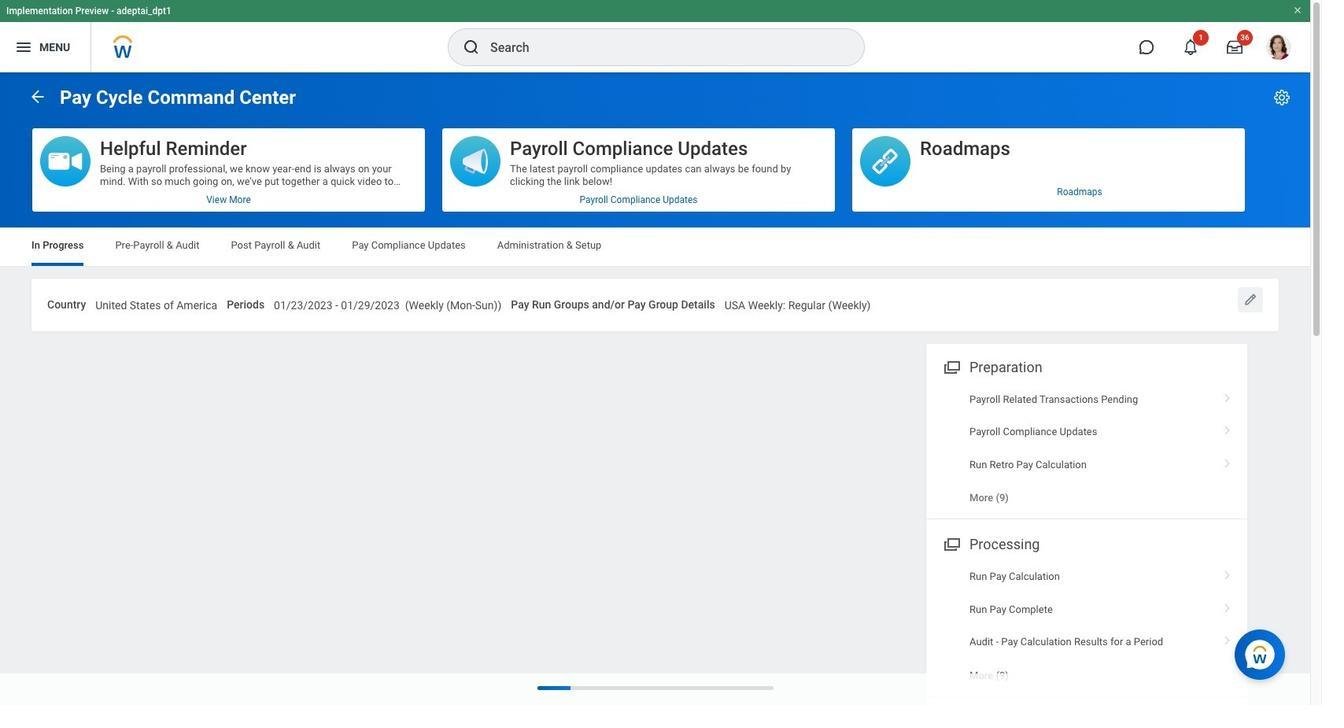 Task type: locate. For each thing, give the bounding box(es) containing it.
close environment banner image
[[1294, 6, 1303, 15]]

1 vertical spatial list
[[927, 561, 1248, 692]]

None text field
[[274, 290, 502, 317]]

tab list
[[16, 228, 1295, 266]]

profile logan mcneil image
[[1267, 35, 1292, 63]]

list
[[927, 383, 1248, 514], [927, 561, 1248, 692]]

1 list from the top
[[927, 383, 1248, 514]]

0 vertical spatial list
[[927, 383, 1248, 514]]

banner
[[0, 0, 1311, 72]]

main content
[[0, 72, 1311, 706]]

1 chevron right image from the top
[[1218, 388, 1239, 404]]

4 chevron right image from the top
[[1218, 631, 1239, 647]]

menu group image
[[941, 356, 962, 377]]

list for menu group image
[[927, 383, 1248, 514]]

chevron right image
[[1218, 453, 1239, 469], [1218, 566, 1239, 581]]

1 vertical spatial chevron right image
[[1218, 566, 1239, 581]]

None text field
[[95, 290, 217, 317], [725, 290, 871, 317], [95, 290, 217, 317], [725, 290, 871, 317]]

configure this page image
[[1273, 88, 1292, 107]]

2 chevron right image from the top
[[1218, 566, 1239, 581]]

0 vertical spatial chevron right image
[[1218, 453, 1239, 469]]

3 chevron right image from the top
[[1218, 598, 1239, 614]]

chevron right image
[[1218, 388, 1239, 404], [1218, 421, 1239, 436], [1218, 598, 1239, 614], [1218, 631, 1239, 647]]

justify image
[[14, 38, 33, 57]]

edit image
[[1243, 292, 1259, 308]]

2 list from the top
[[927, 561, 1248, 692]]

notifications large image
[[1184, 39, 1199, 55]]



Task type: describe. For each thing, give the bounding box(es) containing it.
2 chevron right image from the top
[[1218, 421, 1239, 436]]

list for menu group icon
[[927, 561, 1248, 692]]

menu group image
[[941, 533, 962, 555]]

previous page image
[[28, 87, 47, 106]]

inbox large image
[[1228, 39, 1243, 55]]

1 chevron right image from the top
[[1218, 453, 1239, 469]]

Search Workday  search field
[[491, 30, 832, 65]]

search image
[[462, 38, 481, 57]]



Task type: vqa. For each thing, say whether or not it's contained in the screenshot.
chevron right icon corresponding to menu group icon
yes



